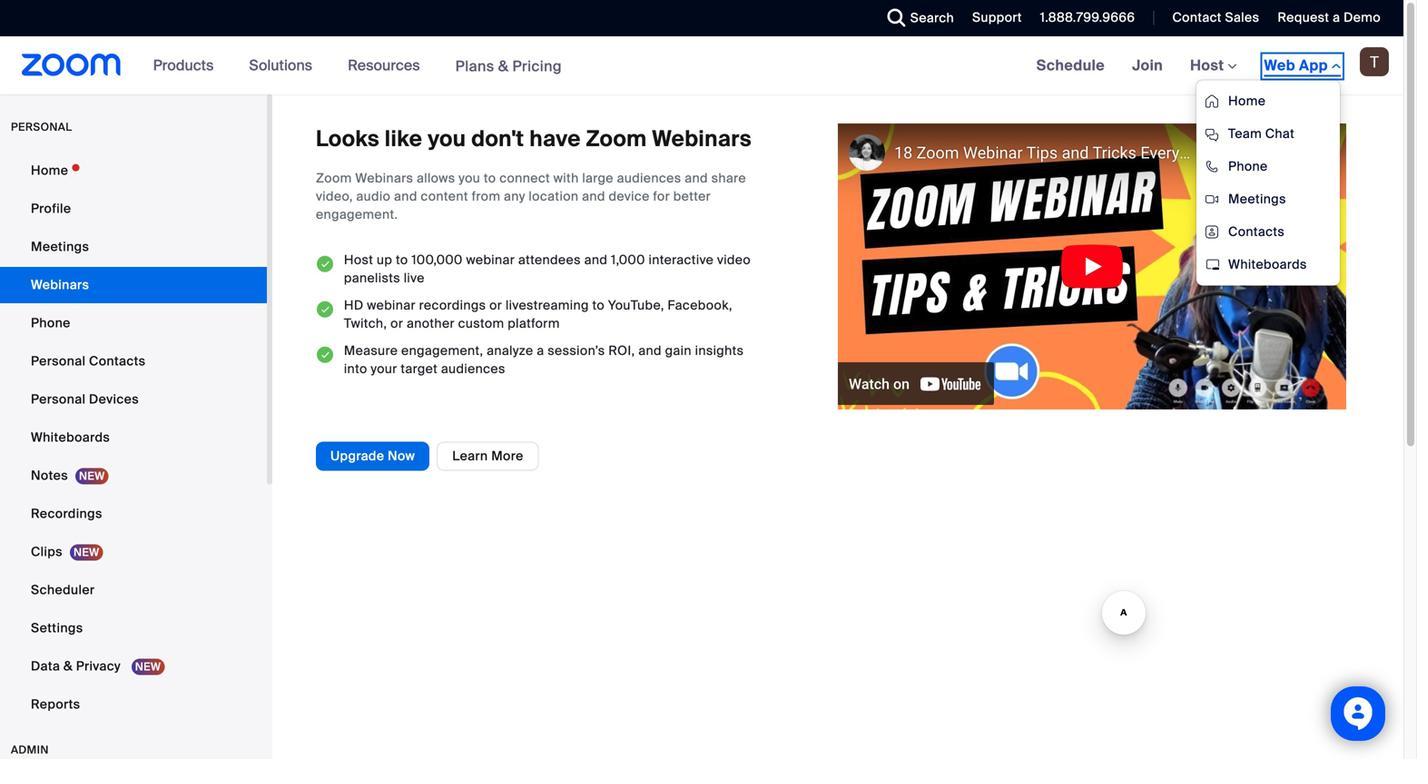Task type: vqa. For each thing, say whether or not it's contained in the screenshot.
audio
yes



Task type: locate. For each thing, give the bounding box(es) containing it.
meetings link
[[1197, 183, 1341, 216], [0, 229, 267, 265]]

phone
[[1229, 158, 1269, 175], [31, 315, 71, 332]]

100,000
[[412, 251, 463, 268]]

home up 'team'
[[1229, 93, 1266, 109]]

1 horizontal spatial phone
[[1229, 158, 1269, 175]]

personal up personal devices
[[31, 353, 86, 370]]

personal
[[31, 353, 86, 370], [31, 391, 86, 408]]

1,000
[[611, 251, 646, 268]]

0 vertical spatial phone link
[[1197, 150, 1341, 183]]

to inside hd webinar recordings or livestreaming to youtube, facebook, twitch, or another custom platform
[[593, 297, 605, 314]]

1 vertical spatial home link
[[0, 153, 267, 189]]

0 horizontal spatial phone link
[[0, 305, 267, 342]]

0 horizontal spatial zoom
[[316, 170, 352, 186]]

1 vertical spatial meetings link
[[0, 229, 267, 265]]

0 horizontal spatial or
[[391, 315, 403, 332]]

0 vertical spatial a
[[1334, 9, 1341, 26]]

reports link
[[0, 687, 267, 723]]

1 horizontal spatial contacts
[[1229, 223, 1285, 240]]

1 vertical spatial whiteboards link
[[0, 420, 267, 456]]

you up the 'allows'
[[428, 125, 466, 153]]

audiences up for at the left top of the page
[[617, 170, 682, 186]]

personal devices link
[[0, 381, 267, 418]]

host
[[1191, 56, 1229, 75], [344, 251, 374, 268]]

0 vertical spatial phone
[[1229, 158, 1269, 175]]

1.888.799.9666
[[1041, 9, 1136, 26]]

1 horizontal spatial meetings link
[[1197, 183, 1341, 216]]

and left 1,000
[[585, 251, 608, 268]]

1 horizontal spatial audiences
[[617, 170, 682, 186]]

1 horizontal spatial whiteboards
[[1229, 256, 1308, 273]]

2 horizontal spatial webinars
[[653, 125, 752, 153]]

or
[[490, 297, 502, 314], [391, 315, 403, 332]]

1 horizontal spatial host
[[1191, 56, 1229, 75]]

1 horizontal spatial home
[[1229, 93, 1266, 109]]

webinars up share
[[653, 125, 752, 153]]

host inside meetings "navigation"
[[1191, 56, 1229, 75]]

schedule link
[[1023, 36, 1119, 94]]

0 vertical spatial personal
[[31, 353, 86, 370]]

with
[[554, 170, 579, 186]]

0 vertical spatial whiteboards
[[1229, 256, 1308, 273]]

1 horizontal spatial whiteboards link
[[1197, 248, 1341, 281]]

1 horizontal spatial home link
[[1197, 85, 1341, 118]]

host button
[[1191, 56, 1238, 75]]

0 vertical spatial host
[[1191, 56, 1229, 75]]

host for host up to 100,000 webinar attendees and 1,000 interactive video panelists live
[[344, 251, 374, 268]]

host down contact sales
[[1191, 56, 1229, 75]]

product information navigation
[[140, 36, 576, 96]]

1 horizontal spatial to
[[484, 170, 496, 186]]

you inside zoom webinars allows you to connect with large audiences and share video, audio and content from any location and device for better engagement.
[[459, 170, 481, 186]]

clips
[[31, 544, 63, 560]]

1 horizontal spatial webinars
[[356, 170, 414, 186]]

resources
[[348, 56, 420, 75]]

roi,
[[609, 342, 635, 359]]

0 horizontal spatial host
[[344, 251, 374, 268]]

0 horizontal spatial meetings
[[31, 238, 89, 255]]

0 vertical spatial or
[[490, 297, 502, 314]]

1 vertical spatial you
[[459, 170, 481, 186]]

1 vertical spatial or
[[391, 315, 403, 332]]

webinars link
[[0, 267, 267, 303]]

engagement.
[[316, 206, 398, 223]]

to left the youtube,
[[593, 297, 605, 314]]

or up custom
[[490, 297, 502, 314]]

meetings link down team chat link
[[1197, 183, 1341, 216]]

recordings
[[31, 505, 102, 522]]

meetings down profile
[[31, 238, 89, 255]]

0 vertical spatial webinar
[[466, 251, 515, 268]]

0 horizontal spatial phone
[[31, 315, 71, 332]]

zoom
[[586, 125, 647, 153], [316, 170, 352, 186]]

0 vertical spatial &
[[498, 57, 509, 76]]

1 vertical spatial audiences
[[441, 360, 506, 377]]

0 horizontal spatial contacts
[[89, 353, 146, 370]]

1 vertical spatial home
[[31, 162, 68, 179]]

whiteboards down personal devices
[[31, 429, 110, 446]]

1 vertical spatial meetings
[[31, 238, 89, 255]]

or right the twitch,
[[391, 315, 403, 332]]

phone link
[[1197, 150, 1341, 183], [0, 305, 267, 342]]

have
[[530, 125, 581, 153]]

0 vertical spatial to
[[484, 170, 496, 186]]

& right data
[[63, 658, 73, 675]]

0 vertical spatial home link
[[1197, 85, 1341, 118]]

join
[[1133, 56, 1164, 75]]

support link
[[959, 0, 1027, 36], [973, 9, 1023, 26]]

now
[[388, 448, 415, 465]]

personal for personal contacts
[[31, 353, 86, 370]]

phone down 'team'
[[1229, 158, 1269, 175]]

up
[[377, 251, 393, 268]]

notes link
[[0, 458, 267, 494]]

plans & pricing link
[[456, 57, 562, 76], [456, 57, 562, 76]]

0 horizontal spatial a
[[537, 342, 545, 359]]

0 horizontal spatial to
[[396, 251, 408, 268]]

zoom webinars allows you to connect with large audiences and share video, audio and content from any location and device for better engagement.
[[316, 170, 747, 223]]

home link
[[1197, 85, 1341, 118], [0, 153, 267, 189]]

audiences down engagement,
[[441, 360, 506, 377]]

and down large
[[582, 188, 606, 205]]

profile picture image
[[1361, 47, 1390, 76]]

target
[[401, 360, 438, 377]]

and inside host up to 100,000 webinar attendees and 1,000 interactive video panelists live
[[585, 251, 608, 268]]

to up from
[[484, 170, 496, 186]]

personal menu menu
[[0, 153, 267, 725]]

zoom logo image
[[22, 54, 121, 76]]

webinars up audio
[[356, 170, 414, 186]]

2 horizontal spatial to
[[593, 297, 605, 314]]

phone up personal contacts
[[31, 315, 71, 332]]

your
[[371, 360, 398, 377]]

request
[[1278, 9, 1330, 26]]

meetings
[[1229, 191, 1287, 208], [31, 238, 89, 255]]

banner
[[0, 36, 1404, 287]]

phone link down team chat
[[1197, 150, 1341, 183]]

home link up profile link on the top of page
[[0, 153, 267, 189]]

hd webinar recordings or livestreaming to youtube, facebook, twitch, or another custom platform
[[344, 297, 733, 332]]

facebook,
[[668, 297, 733, 314]]

whiteboards inside meetings "navigation"
[[1229, 256, 1308, 273]]

0 vertical spatial home
[[1229, 93, 1266, 109]]

data & privacy
[[31, 658, 124, 675]]

&
[[498, 57, 509, 76], [63, 658, 73, 675]]

1 vertical spatial host
[[344, 251, 374, 268]]

0 horizontal spatial whiteboards link
[[0, 420, 267, 456]]

2 vertical spatial to
[[593, 297, 605, 314]]

0 vertical spatial whiteboards link
[[1197, 248, 1341, 281]]

1 horizontal spatial zoom
[[586, 125, 647, 153]]

to right up
[[396, 251, 408, 268]]

webinar up the twitch,
[[367, 297, 416, 314]]

webinars down profile
[[31, 277, 89, 293]]

looks
[[316, 125, 380, 153]]

device
[[609, 188, 650, 205]]

host inside host up to 100,000 webinar attendees and 1,000 interactive video panelists live
[[344, 251, 374, 268]]

allows
[[417, 170, 456, 186]]

products button
[[153, 36, 222, 94]]

phone link down webinars 'link'
[[0, 305, 267, 342]]

contacts inside meetings "navigation"
[[1229, 223, 1285, 240]]

0 vertical spatial meetings
[[1229, 191, 1287, 208]]

2 personal from the top
[[31, 391, 86, 408]]

0 horizontal spatial webinar
[[367, 297, 416, 314]]

zoom up large
[[586, 125, 647, 153]]

home up profile
[[31, 162, 68, 179]]

zoom inside zoom webinars allows you to connect with large audiences and share video, audio and content from any location and device for better engagement.
[[316, 170, 352, 186]]

whiteboards
[[1229, 256, 1308, 273], [31, 429, 110, 446]]

host up panelists
[[344, 251, 374, 268]]

whiteboards down contacts link
[[1229, 256, 1308, 273]]

personal down personal contacts
[[31, 391, 86, 408]]

looks like you don't have zoom webinars
[[316, 125, 752, 153]]

meetings up contacts link
[[1229, 191, 1287, 208]]

meetings inside "navigation"
[[1229, 191, 1287, 208]]

& right plans
[[498, 57, 509, 76]]

0 horizontal spatial &
[[63, 658, 73, 675]]

0 horizontal spatial whiteboards
[[31, 429, 110, 446]]

a left demo
[[1334, 9, 1341, 26]]

personal contacts
[[31, 353, 146, 370]]

0 horizontal spatial audiences
[[441, 360, 506, 377]]

1 vertical spatial &
[[63, 658, 73, 675]]

webinars
[[653, 125, 752, 153], [356, 170, 414, 186], [31, 277, 89, 293]]

contacts
[[1229, 223, 1285, 240], [89, 353, 146, 370]]

1 vertical spatial to
[[396, 251, 408, 268]]

webinar right 100,000
[[466, 251, 515, 268]]

1 horizontal spatial &
[[498, 57, 509, 76]]

contact sales
[[1173, 9, 1260, 26]]

youtube,
[[608, 297, 665, 314]]

0 horizontal spatial home link
[[0, 153, 267, 189]]

2 vertical spatial webinars
[[31, 277, 89, 293]]

location
[[529, 188, 579, 205]]

1 vertical spatial a
[[537, 342, 545, 359]]

settings link
[[0, 610, 267, 647]]

1 horizontal spatial meetings
[[1229, 191, 1287, 208]]

0 vertical spatial contacts
[[1229, 223, 1285, 240]]

learn more
[[453, 448, 524, 465]]

more
[[492, 448, 524, 465]]

you
[[428, 125, 466, 153], [459, 170, 481, 186]]

& for plans
[[498, 57, 509, 76]]

video,
[[316, 188, 353, 205]]

1 vertical spatial zoom
[[316, 170, 352, 186]]

1 vertical spatial webinar
[[367, 297, 416, 314]]

1 vertical spatial contacts
[[89, 353, 146, 370]]

products
[[153, 56, 214, 75]]

0 horizontal spatial home
[[31, 162, 68, 179]]

1 vertical spatial phone
[[31, 315, 71, 332]]

1 vertical spatial personal
[[31, 391, 86, 408]]

audio
[[356, 188, 391, 205]]

1.888.799.9666 button up schedule
[[1027, 0, 1140, 36]]

and left gain
[[639, 342, 662, 359]]

1 vertical spatial webinars
[[356, 170, 414, 186]]

zoom up video,
[[316, 170, 352, 186]]

1 horizontal spatial webinar
[[466, 251, 515, 268]]

1 horizontal spatial a
[[1334, 9, 1341, 26]]

scheduler link
[[0, 572, 267, 609]]

pricing
[[513, 57, 562, 76]]

video
[[718, 251, 751, 268]]

engagement,
[[402, 342, 484, 359]]

0 vertical spatial meetings link
[[1197, 183, 1341, 216]]

webinar
[[466, 251, 515, 268], [367, 297, 416, 314]]

& inside product information navigation
[[498, 57, 509, 76]]

join link
[[1119, 36, 1177, 94]]

& inside personal menu menu
[[63, 658, 73, 675]]

1 personal from the top
[[31, 353, 86, 370]]

meetings link down profile link on the top of page
[[0, 229, 267, 265]]

you up from
[[459, 170, 481, 186]]

a down 'platform'
[[537, 342, 545, 359]]

1 vertical spatial whiteboards
[[31, 429, 110, 446]]

request a demo link
[[1265, 0, 1404, 36], [1278, 9, 1382, 26]]

audiences
[[617, 170, 682, 186], [441, 360, 506, 377]]

home link up team chat
[[1197, 85, 1341, 118]]

0 horizontal spatial webinars
[[31, 277, 89, 293]]

0 vertical spatial webinars
[[653, 125, 752, 153]]

audiences inside zoom webinars allows you to connect with large audiences and share video, audio and content from any location and device for better engagement.
[[617, 170, 682, 186]]

0 vertical spatial audiences
[[617, 170, 682, 186]]

whiteboards inside personal menu menu
[[31, 429, 110, 446]]



Task type: describe. For each thing, give the bounding box(es) containing it.
to inside host up to 100,000 webinar attendees and 1,000 interactive video panelists live
[[396, 251, 408, 268]]

measure engagement, analyze a session's roi, and gain insights into your target audiences
[[344, 342, 744, 377]]

and up better
[[685, 170, 708, 186]]

demo
[[1344, 9, 1382, 26]]

search button
[[874, 0, 959, 36]]

contacts link
[[1197, 216, 1341, 248]]

upgrade
[[331, 448, 385, 465]]

session's
[[548, 342, 605, 359]]

home link for team chat link
[[1197, 85, 1341, 118]]

interactive
[[649, 251, 714, 268]]

another
[[407, 315, 455, 332]]

platform
[[508, 315, 560, 332]]

any
[[504, 188, 526, 205]]

plans & pricing
[[456, 57, 562, 76]]

to inside zoom webinars allows you to connect with large audiences and share video, audio and content from any location and device for better engagement.
[[484, 170, 496, 186]]

from
[[472, 188, 501, 205]]

into
[[344, 360, 368, 377]]

panelists
[[344, 270, 401, 286]]

web app
[[1265, 56, 1329, 75]]

banner containing products
[[0, 36, 1404, 287]]

phone inside meetings "navigation"
[[1229, 158, 1269, 175]]

share
[[712, 170, 747, 186]]

meetings navigation
[[1023, 36, 1404, 287]]

solutions
[[249, 56, 313, 75]]

request a demo
[[1278, 9, 1382, 26]]

personal contacts link
[[0, 343, 267, 380]]

settings
[[31, 620, 83, 637]]

clips link
[[0, 534, 267, 570]]

webinars inside zoom webinars allows you to connect with large audiences and share video, audio and content from any location and device for better engagement.
[[356, 170, 414, 186]]

notes
[[31, 467, 68, 484]]

data & privacy link
[[0, 649, 267, 685]]

and inside measure engagement, analyze a session's roi, and gain insights into your target audiences
[[639, 342, 662, 359]]

team
[[1229, 125, 1263, 142]]

learn
[[453, 448, 488, 465]]

contact
[[1173, 9, 1222, 26]]

meetings inside personal menu menu
[[31, 238, 89, 255]]

analyze
[[487, 342, 534, 359]]

a inside measure engagement, analyze a session's roi, and gain insights into your target audiences
[[537, 342, 545, 359]]

and right audio
[[394, 188, 418, 205]]

upgrade now
[[331, 448, 415, 465]]

1 vertical spatial phone link
[[0, 305, 267, 342]]

content
[[421, 188, 469, 205]]

livestreaming
[[506, 297, 589, 314]]

better
[[674, 188, 711, 205]]

learn more button
[[437, 442, 539, 471]]

home inside personal menu menu
[[31, 162, 68, 179]]

web
[[1265, 56, 1296, 75]]

large
[[583, 170, 614, 186]]

web app button
[[1265, 56, 1342, 77]]

whiteboards link inside meetings "navigation"
[[1197, 248, 1341, 281]]

phone inside personal menu menu
[[31, 315, 71, 332]]

gain
[[665, 342, 692, 359]]

webinars inside 'link'
[[31, 277, 89, 293]]

solutions button
[[249, 36, 321, 94]]

home link for profile link on the top of page
[[0, 153, 267, 189]]

home inside meetings "navigation"
[[1229, 93, 1266, 109]]

host up to 100,000 webinar attendees and 1,000 interactive video panelists live
[[344, 251, 751, 286]]

search
[[911, 10, 955, 26]]

don't
[[472, 125, 524, 153]]

contacts inside personal menu menu
[[89, 353, 146, 370]]

1 horizontal spatial phone link
[[1197, 150, 1341, 183]]

privacy
[[76, 658, 121, 675]]

live
[[404, 270, 425, 286]]

profile
[[31, 200, 71, 217]]

connect
[[500, 170, 550, 186]]

team chat link
[[1197, 118, 1341, 150]]

profile link
[[0, 191, 267, 227]]

recordings link
[[0, 496, 267, 532]]

sales
[[1226, 9, 1260, 26]]

hd
[[344, 297, 364, 314]]

admin
[[11, 743, 49, 757]]

webinar inside hd webinar recordings or livestreaming to youtube, facebook, twitch, or another custom platform
[[367, 297, 416, 314]]

insights
[[695, 342, 744, 359]]

resources button
[[348, 36, 428, 94]]

personal
[[11, 120, 72, 134]]

chat
[[1266, 125, 1295, 142]]

like
[[385, 125, 423, 153]]

plans
[[456, 57, 495, 76]]

team chat
[[1229, 125, 1295, 142]]

devices
[[89, 391, 139, 408]]

measure
[[344, 342, 398, 359]]

custom
[[458, 315, 505, 332]]

upgrade now button
[[316, 442, 430, 471]]

& for data
[[63, 658, 73, 675]]

0 vertical spatial you
[[428, 125, 466, 153]]

data
[[31, 658, 60, 675]]

personal for personal devices
[[31, 391, 86, 408]]

twitch,
[[344, 315, 387, 332]]

1.888.799.9666 button up schedule 'link'
[[1041, 9, 1136, 26]]

support
[[973, 9, 1023, 26]]

host for host
[[1191, 56, 1229, 75]]

reports
[[31, 696, 80, 713]]

0 horizontal spatial meetings link
[[0, 229, 267, 265]]

1 horizontal spatial or
[[490, 297, 502, 314]]

app
[[1300, 56, 1329, 75]]

0 vertical spatial zoom
[[586, 125, 647, 153]]

recordings
[[419, 297, 486, 314]]

webinar inside host up to 100,000 webinar attendees and 1,000 interactive video panelists live
[[466, 251, 515, 268]]

schedule
[[1037, 56, 1105, 75]]

audiences inside measure engagement, analyze a session's roi, and gain insights into your target audiences
[[441, 360, 506, 377]]

scheduler
[[31, 582, 95, 599]]



